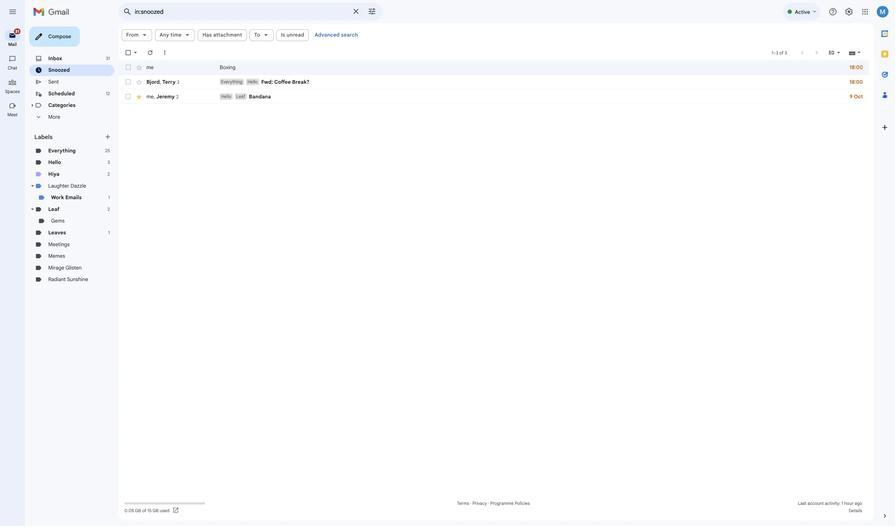 Task type: vqa. For each thing, say whether or not it's contained in the screenshot.
top sep
no



Task type: describe. For each thing, give the bounding box(es) containing it.
31 inside 'link'
[[17, 32, 21, 38]]

1 for leaves
[[120, 256, 122, 262]]

, for bjord
[[178, 87, 179, 94]]

advanced
[[350, 35, 378, 42]]

of
[[867, 56, 871, 62]]

spaces
[[6, 99, 22, 105]]

hiya
[[54, 190, 66, 197]]

me for me , jeremy 2
[[163, 104, 171, 111]]

clear search image
[[388, 4, 404, 21]]

fwd:
[[291, 88, 304, 95]]

31 link
[[5, 31, 24, 46]]

gems link
[[57, 242, 72, 249]]

Search in emails search field
[[132, 3, 425, 23]]

scheduled link
[[54, 101, 83, 108]]

search in emails image
[[134, 6, 149, 20]]

to
[[283, 35, 289, 42]]

1 vertical spatial everything
[[54, 164, 84, 171]]

has attachment button
[[220, 33, 274, 46]]

hello link
[[54, 177, 68, 184]]

0 horizontal spatial 3
[[120, 178, 122, 184]]

2 horizontal spatial 3
[[873, 56, 875, 62]]

bandana
[[277, 104, 301, 111]]

work emails link
[[57, 216, 91, 223]]

–
[[860, 56, 863, 62]]

is unread
[[313, 35, 338, 42]]

fwd: coffee break?
[[291, 88, 344, 95]]

0 horizontal spatial leaf
[[54, 229, 66, 236]]

main menu image
[[9, 8, 19, 18]]

0 horizontal spatial hello
[[54, 177, 68, 184]]

dazzle
[[79, 203, 96, 210]]

boxing
[[244, 71, 262, 78]]

1 vertical spatial hello
[[246, 104, 257, 110]]

snoozed link
[[54, 75, 78, 82]]

unread
[[319, 35, 338, 42]]

3 row from the top
[[132, 99, 896, 116]]

labels
[[38, 148, 58, 156]]

coffee
[[305, 88, 323, 95]]

2 inside me , jeremy 2
[[196, 104, 199, 111]]

any
[[177, 35, 188, 42]]

row containing bjord
[[132, 83, 896, 99]]

bjord , terry 2
[[163, 87, 200, 94]]

sent
[[54, 88, 66, 95]]

scheduled
[[54, 101, 83, 108]]

spaces heading
[[0, 99, 28, 105]]

1 row from the top
[[132, 67, 896, 83]]

is
[[313, 35, 317, 42]]

from button
[[135, 33, 169, 46]]

any time
[[177, 35, 202, 42]]

work
[[57, 216, 71, 223]]

me , jeremy 2
[[163, 104, 199, 111]]

everything link
[[54, 164, 84, 171]]

0 vertical spatial everything
[[246, 88, 270, 94]]

meetings link
[[54, 268, 78, 275]]

work emails
[[57, 216, 91, 223]]

is unread button
[[307, 33, 343, 46]]



Task type: locate. For each thing, give the bounding box(es) containing it.
everything
[[246, 88, 270, 94], [54, 164, 84, 171]]

hiya link
[[54, 190, 66, 197]]

gmail image
[[37, 5, 81, 21]]

1 vertical spatial leaf
[[54, 229, 66, 236]]

main content
[[132, 26, 896, 527]]

laughter
[[54, 203, 77, 210]]

memes link
[[54, 281, 73, 288]]

2 row from the top
[[132, 83, 896, 99]]

sent link
[[54, 88, 66, 95]]

2 vertical spatial 1
[[120, 256, 122, 262]]

0 vertical spatial ,
[[178, 87, 179, 94]]

1 horizontal spatial leaf
[[263, 104, 273, 110]]

jeremy
[[174, 104, 194, 111]]

has
[[225, 35, 236, 42]]

,
[[178, 87, 179, 94], [171, 104, 172, 111]]

hello up hiya
[[54, 177, 68, 184]]

inbox
[[54, 62, 69, 69]]

laughter dazzle
[[54, 203, 96, 210]]

hello
[[275, 88, 286, 94], [246, 104, 257, 110], [54, 177, 68, 184]]

1
[[858, 56, 860, 62], [120, 217, 122, 223], [120, 256, 122, 262]]

everything down 'boxing' on the left top of the page
[[246, 88, 270, 94]]

1 horizontal spatial hello
[[246, 104, 257, 110]]

main content containing me
[[132, 26, 896, 527]]

None checkbox
[[138, 87, 147, 95]]

0 vertical spatial me
[[163, 71, 171, 78]]

me down the refresh image
[[163, 71, 171, 78]]

leaf link
[[54, 229, 66, 236]]

compose
[[54, 37, 79, 44]]

has attachment
[[225, 35, 269, 42]]

1 horizontal spatial everything
[[246, 88, 270, 94]]

categories link
[[54, 114, 84, 121]]

1 vertical spatial me
[[163, 104, 171, 111]]

0 horizontal spatial everything
[[54, 164, 84, 171]]

inbox link
[[54, 62, 69, 69]]

mail heading
[[0, 46, 28, 53]]

2 me from the top
[[163, 104, 171, 111]]

1 heading from the top
[[0, 72, 28, 79]]

1 horizontal spatial 31
[[118, 62, 122, 68]]

1 me from the top
[[163, 71, 171, 78]]

any time button
[[172, 33, 217, 46]]

0 vertical spatial heading
[[0, 72, 28, 79]]

time
[[190, 35, 202, 42]]

, left terry
[[178, 87, 179, 94]]

meetings
[[54, 268, 78, 275]]

from
[[140, 35, 154, 42]]

leaf down work at the left
[[54, 229, 66, 236]]

me
[[163, 71, 171, 78], [163, 104, 171, 111]]

0 horizontal spatial ,
[[171, 104, 172, 111]]

terry
[[181, 87, 195, 94]]

1 for work emails
[[120, 217, 122, 223]]

refresh image
[[163, 55, 171, 63]]

snoozed
[[54, 75, 78, 82]]

3
[[863, 56, 866, 62], [873, 56, 875, 62], [120, 178, 122, 184]]

3 down '25'
[[120, 178, 122, 184]]

0 horizontal spatial 31
[[17, 32, 21, 38]]

2 vertical spatial hello
[[54, 177, 68, 184]]

break?
[[325, 88, 344, 95]]

heading down spaces heading
[[0, 125, 28, 131]]

memes
[[54, 281, 73, 288]]

advanced search button
[[347, 32, 401, 46]]

25
[[117, 165, 122, 171]]

leaves link
[[54, 255, 73, 262]]

row
[[132, 67, 896, 83], [132, 83, 896, 99], [132, 99, 896, 116]]

advanced search
[[350, 35, 398, 42]]

attachment
[[237, 35, 269, 42]]

hello left fwd:
[[275, 88, 286, 94]]

leaf left bandana
[[263, 104, 273, 110]]

2 horizontal spatial hello
[[275, 88, 286, 94]]

me down bjord
[[163, 104, 171, 111]]

bjord
[[163, 87, 178, 94]]

0 vertical spatial hello
[[275, 88, 286, 94]]

gems
[[57, 242, 72, 249]]

leaf inside row
[[263, 104, 273, 110]]

1 – 3 of 3
[[858, 56, 875, 62]]

2 heading from the top
[[0, 125, 28, 131]]

mail
[[9, 46, 19, 53]]

3 right of
[[873, 56, 875, 62]]

boxing link
[[244, 71, 896, 79]]

1 horizontal spatial ,
[[178, 87, 179, 94]]

1 vertical spatial heading
[[0, 125, 28, 131]]

31
[[17, 32, 21, 38], [118, 62, 122, 68]]

leaves
[[54, 255, 73, 262]]

3 left of
[[863, 56, 866, 62]]

more image
[[179, 55, 187, 63]]

mail navigation
[[0, 26, 29, 527]]

heading up spaces
[[0, 72, 28, 79]]

1 vertical spatial 31
[[118, 62, 122, 68]]

1 vertical spatial ,
[[171, 104, 172, 111]]

categories
[[54, 114, 84, 121]]

emails
[[73, 216, 91, 223]]

me for me
[[163, 71, 171, 78]]

0 vertical spatial leaf
[[263, 104, 273, 110]]

, for me
[[171, 104, 172, 111]]

None checkbox
[[138, 55, 147, 63], [138, 71, 147, 79], [138, 103, 147, 112], [138, 55, 147, 63], [138, 71, 147, 79], [138, 103, 147, 112]]

hello down 'boxing' on the left top of the page
[[246, 104, 257, 110]]

0 vertical spatial 31
[[17, 32, 21, 38]]

none checkbox inside row
[[138, 87, 147, 95]]

laughter dazzle link
[[54, 203, 96, 210]]

31 up mail
[[17, 32, 21, 38]]

leaf
[[263, 104, 273, 110], [54, 229, 66, 236]]

search
[[379, 35, 398, 42]]

, left jeremy
[[171, 104, 172, 111]]

0 vertical spatial 1
[[858, 56, 860, 62]]

2
[[197, 88, 200, 94], [196, 104, 199, 111], [120, 191, 122, 197], [120, 230, 122, 236]]

1 vertical spatial 1
[[120, 217, 122, 223]]

labels heading
[[38, 148, 116, 156]]

to button
[[278, 33, 304, 46]]

2 inside bjord , terry 2
[[197, 88, 200, 94]]

Search in emails text field
[[150, 9, 386, 17]]

31 up the 12
[[118, 62, 122, 68]]

compose button
[[33, 29, 89, 52]]

everything up hello link
[[54, 164, 84, 171]]

heading
[[0, 72, 28, 79], [0, 125, 28, 131]]

1 horizontal spatial 3
[[863, 56, 866, 62]]

12
[[118, 101, 122, 107]]



